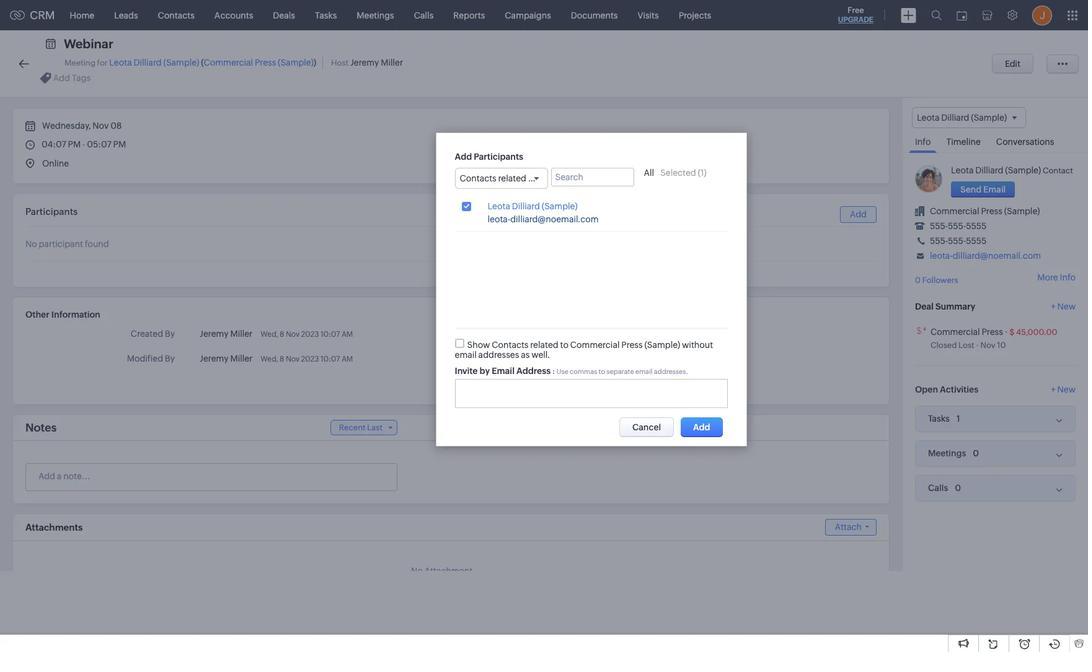 Task type: locate. For each thing, give the bounding box(es) containing it.
wed, 8 nov 2023 10:07 am for created by
[[261, 330, 353, 339]]

leota for leota dilliard (sample) leota-dilliard@noemail.com
[[488, 201, 510, 211]]

) right "selected"
[[704, 168, 707, 178]]

1 wed, 8 nov 2023 10:07 am from the top
[[261, 330, 353, 339]]

commercial press (sample) link down the accounts at the left of the page
[[204, 58, 314, 68]]

0 horizontal spatial (
[[201, 58, 204, 68]]

leota right 'for' at the left of the page
[[109, 58, 132, 68]]

1 vertical spatial related
[[530, 340, 558, 350]]

contacts up meeting for leota dilliard (sample) ( commercial press (sample) )
[[158, 10, 195, 20]]

+ inside + new link
[[1051, 302, 1056, 312]]

0 vertical spatial 5555
[[966, 221, 987, 231]]

dilliard@noemail.com
[[510, 214, 599, 224], [953, 251, 1041, 261]]

1 horizontal spatial pm
[[113, 140, 126, 149]]

by right modified
[[165, 354, 175, 364]]

0 horizontal spatial leota
[[109, 58, 132, 68]]

to up the leota dilliard (sample) leota-dilliard@noemail.com
[[528, 173, 536, 183]]

campaigns
[[505, 10, 551, 20]]

commercial inside commercial press · $ 45,000.00 closed lost · nov 10
[[931, 327, 980, 337]]

( right "selected"
[[698, 168, 701, 178]]

0 vertical spatial 8
[[280, 330, 284, 339]]

participants up contacts related to commercial press (sample) field
[[474, 152, 523, 162]]

participants
[[474, 152, 523, 162], [25, 206, 78, 217]]

by for modified by
[[165, 354, 175, 364]]

0 vertical spatial email
[[455, 350, 477, 360]]

leota dilliard (sample) link right 'for' at the left of the page
[[109, 58, 199, 68]]

open
[[915, 385, 938, 395]]

reports link
[[443, 0, 495, 30]]

contacts inside show contacts related to commercial press (sample) without email addresses as well.
[[492, 340, 529, 350]]

info right more
[[1060, 273, 1076, 283]]

email right separate
[[635, 368, 653, 376]]

1 horizontal spatial no
[[411, 567, 423, 577]]

1 vertical spatial 5555
[[966, 236, 987, 246]]

1 horizontal spatial leota dilliard (sample) link
[[488, 201, 578, 212]]

dilliard@noemail.com down contacts related to commercial press (sample)
[[510, 214, 599, 224]]

email up 'invite'
[[455, 350, 477, 360]]

0 vertical spatial )
[[314, 58, 316, 68]]

0 vertical spatial to
[[528, 173, 536, 183]]

0 horizontal spatial related
[[498, 173, 526, 183]]

documents
[[571, 10, 618, 20]]

leota inside the leota dilliard (sample) leota-dilliard@noemail.com
[[488, 201, 510, 211]]

calendar image
[[957, 10, 967, 20]]

1 vertical spatial dilliard
[[975, 166, 1004, 176]]

1 8 from the top
[[280, 330, 284, 339]]

no left attachment
[[411, 567, 423, 577]]

contacts
[[158, 10, 195, 20], [460, 173, 496, 183], [492, 340, 529, 350]]

2 horizontal spatial dilliard
[[975, 166, 1004, 176]]

0 vertical spatial +
[[1051, 302, 1056, 312]]

0 vertical spatial am
[[342, 330, 353, 339]]

contacts inside field
[[460, 173, 496, 183]]

(sample) left "selected"
[[612, 173, 648, 183]]

commercial
[[204, 58, 253, 68], [538, 173, 588, 183], [930, 207, 979, 217], [931, 327, 980, 337], [570, 340, 620, 350]]

2 jeremy miller from the top
[[200, 354, 253, 364]]

reports
[[453, 10, 485, 20]]

email
[[492, 366, 515, 376]]

info link
[[909, 128, 937, 153]]

2 8 from the top
[[280, 355, 284, 364]]

2 vertical spatial jeremy
[[200, 354, 229, 364]]

visits link
[[628, 0, 669, 30]]

attachments
[[25, 523, 83, 533]]

2 horizontal spatial leota
[[951, 166, 974, 176]]

without
[[682, 340, 713, 350]]

1 vertical spatial email
[[635, 368, 653, 376]]

+
[[1051, 302, 1056, 312], [1051, 385, 1056, 395]]

$
[[1010, 328, 1015, 337]]

documents link
[[561, 0, 628, 30]]

related
[[498, 173, 526, 183], [530, 340, 558, 350]]

jeremy miller
[[200, 329, 253, 339], [200, 354, 253, 364]]

2 by from the top
[[165, 354, 175, 364]]

0 vertical spatial contacts
[[158, 10, 195, 20]]

1 horizontal spatial dilliard
[[512, 201, 540, 211]]

2 10:07 from the top
[[320, 355, 340, 364]]

modified
[[127, 354, 163, 364]]

5555
[[966, 221, 987, 231], [966, 236, 987, 246]]

contacts up email on the left bottom of page
[[492, 340, 529, 350]]

05:07
[[87, 140, 111, 149]]

dilliard@noemail.com down commercial press (sample) on the top of the page
[[953, 251, 1041, 261]]

tasks
[[315, 10, 337, 20]]

jeremy
[[350, 58, 379, 68], [200, 329, 229, 339], [200, 354, 229, 364]]

no left participant
[[25, 239, 37, 249]]

free upgrade
[[838, 6, 874, 24]]

1 vertical spatial 8
[[280, 355, 284, 364]]

show
[[467, 340, 490, 350]]

( down contacts link
[[201, 58, 204, 68]]

(sample) down contacts related to commercial press (sample)
[[542, 201, 578, 211]]

2 5555 from the top
[[966, 236, 987, 246]]

commercial up leota-dilliard@noemail.com link
[[930, 207, 979, 217]]

0 vertical spatial new
[[1057, 302, 1076, 312]]

1 horizontal spatial info
[[1060, 273, 1076, 283]]

1 horizontal spatial leota
[[488, 201, 510, 211]]

am for created by
[[342, 330, 353, 339]]

0 vertical spatial leota-
[[488, 214, 510, 224]]

+ down more info in the right of the page
[[1051, 302, 1056, 312]]

meeting for leota dilliard (sample) ( commercial press (sample) )
[[64, 58, 316, 68]]

2023 for created by
[[301, 330, 319, 339]]

nov inside commercial press · $ 45,000.00 closed lost · nov 10
[[981, 341, 995, 350]]

2 vertical spatial leota dilliard (sample) link
[[488, 201, 578, 212]]

by
[[480, 366, 490, 376]]

leota-
[[488, 214, 510, 224], [930, 251, 953, 261]]

2 am from the top
[[342, 355, 353, 364]]

0 vertical spatial related
[[498, 173, 526, 183]]

0 vertical spatial add
[[455, 152, 472, 162]]

addresses
[[478, 350, 519, 360]]

jeremy miller for created by
[[200, 329, 253, 339]]

1 vertical spatial contacts
[[460, 173, 496, 183]]

press up 10
[[982, 327, 1003, 337]]

0 vertical spatial 2023
[[301, 330, 319, 339]]

contacts down add participants
[[460, 173, 496, 183]]

by
[[165, 329, 175, 339], [165, 354, 175, 364]]

-
[[83, 140, 85, 149]]

press left all link
[[589, 173, 611, 183]]

1 vertical spatial new
[[1057, 385, 1076, 395]]

· left $
[[1005, 327, 1008, 337]]

1 horizontal spatial to
[[560, 340, 569, 350]]

related down add participants
[[498, 173, 526, 183]]

press inside field
[[589, 173, 611, 183]]

related right as
[[530, 340, 558, 350]]

0 horizontal spatial participants
[[25, 206, 78, 217]]

0 vertical spatial wed, 8 nov 2023 10:07 am
[[261, 330, 353, 339]]

1 am from the top
[[342, 330, 353, 339]]

0 horizontal spatial email
[[455, 350, 477, 360]]

0 horizontal spatial pm
[[68, 140, 81, 149]]

2 wed, from the top
[[261, 355, 278, 364]]

1 horizontal spatial (
[[698, 168, 701, 178]]

commercial press (sample) link up leota-dilliard@noemail.com
[[930, 207, 1040, 217]]

miller for created by
[[230, 329, 253, 339]]

add inside 'link'
[[850, 210, 867, 219]]

wed,
[[261, 330, 278, 339], [261, 355, 278, 364]]

1 wed, from the top
[[261, 330, 278, 339]]

leota down timeline
[[951, 166, 974, 176]]

2 vertical spatial miller
[[230, 354, 253, 364]]

2 horizontal spatial to
[[599, 368, 605, 376]]

0 vertical spatial 555-555-5555
[[930, 221, 987, 231]]

1 horizontal spatial email
[[635, 368, 653, 376]]

contacts for contacts
[[158, 10, 195, 20]]

1 vertical spatial wed, 8 nov 2023 10:07 am
[[261, 355, 353, 364]]

0 horizontal spatial leota-
[[488, 214, 510, 224]]

1 jeremy miller from the top
[[200, 329, 253, 339]]

0 vertical spatial jeremy miller
[[200, 329, 253, 339]]

None button
[[992, 54, 1034, 74], [951, 182, 1015, 198], [681, 418, 723, 438], [992, 54, 1034, 74], [951, 182, 1015, 198], [681, 418, 723, 438]]

0 horizontal spatial dilliard
[[134, 58, 162, 68]]

2 pm from the left
[[113, 140, 126, 149]]

0 horizontal spatial add
[[455, 152, 472, 162]]

2 vertical spatial leota
[[488, 201, 510, 211]]

1 vertical spatial + new
[[1051, 385, 1076, 395]]

to inside show contacts related to commercial press (sample) without email addresses as well.
[[560, 340, 569, 350]]

open activities
[[915, 385, 978, 395]]

0 vertical spatial ·
[[1005, 327, 1008, 337]]

2 vertical spatial to
[[599, 368, 605, 376]]

no for no participant found
[[25, 239, 37, 249]]

leota
[[109, 58, 132, 68], [951, 166, 974, 176], [488, 201, 510, 211]]

dilliard down contacts related to commercial press (sample) field
[[512, 201, 540, 211]]

1 horizontal spatial add
[[850, 210, 867, 219]]

1 vertical spatial add
[[850, 210, 867, 219]]

) left host
[[314, 58, 316, 68]]

1 vertical spatial ·
[[976, 341, 979, 350]]

1 vertical spatial am
[[342, 355, 353, 364]]

commercial up the commas
[[570, 340, 620, 350]]

create menu image
[[901, 8, 916, 23]]

5555 up leota-dilliard@noemail.com
[[966, 236, 987, 246]]

1 vertical spatial jeremy miller
[[200, 354, 253, 364]]

related inside field
[[498, 173, 526, 183]]

leota-dilliard@noemail.com
[[930, 251, 1041, 261]]

contacts for contacts related to commercial press (sample)
[[460, 173, 496, 183]]

search image
[[931, 10, 942, 20]]

use
[[557, 368, 568, 376]]

0 vertical spatial by
[[165, 329, 175, 339]]

press inside show contacts related to commercial press (sample) without email addresses as well.
[[621, 340, 643, 350]]

(sample) inside field
[[612, 173, 648, 183]]

leota down add participants
[[488, 201, 510, 211]]

no
[[25, 239, 37, 249], [411, 567, 423, 577]]

0 vertical spatial dilliard@noemail.com
[[510, 214, 599, 224]]

commercial up lost
[[931, 327, 980, 337]]

· right lost
[[976, 341, 979, 350]]

created by
[[131, 329, 175, 339]]

1 vertical spatial 10:07
[[320, 355, 340, 364]]

upgrade
[[838, 16, 874, 24]]

0 vertical spatial commercial press (sample) link
[[204, 58, 314, 68]]

dilliard right 'for' at the left of the page
[[134, 58, 162, 68]]

10:07
[[320, 330, 340, 339], [320, 355, 340, 364]]

2023
[[301, 330, 319, 339], [301, 355, 319, 364]]

5555 down commercial press (sample) on the top of the page
[[966, 221, 987, 231]]

conversations link
[[990, 128, 1061, 153]]

1 horizontal spatial commercial press (sample) link
[[930, 207, 1040, 217]]

2 vertical spatial contacts
[[492, 340, 529, 350]]

press up separate
[[621, 340, 643, 350]]

press down deals at top
[[255, 58, 276, 68]]

0 horizontal spatial to
[[528, 173, 536, 183]]

participants up participant
[[25, 206, 78, 217]]

leota dilliard (sample) contact
[[951, 166, 1073, 176]]

information
[[51, 310, 100, 320]]

(sample) up addresses.
[[644, 340, 680, 350]]

1 vertical spatial )
[[704, 168, 707, 178]]

to
[[528, 173, 536, 183], [560, 340, 569, 350], [599, 368, 605, 376]]

2 wed, 8 nov 2023 10:07 am from the top
[[261, 355, 353, 364]]

as
[[521, 350, 530, 360]]

email
[[455, 350, 477, 360], [635, 368, 653, 376]]

all
[[644, 168, 654, 178]]

by right created at the bottom of the page
[[165, 329, 175, 339]]

projects link
[[669, 0, 721, 30]]

dilliard down timeline
[[975, 166, 1004, 176]]

pm down 08
[[113, 140, 126, 149]]

email inside "invite by email address : use commas to separate email addresses."
[[635, 368, 653, 376]]

am
[[342, 330, 353, 339], [342, 355, 353, 364]]

all link
[[644, 168, 654, 178]]

1 vertical spatial leota-
[[930, 251, 953, 261]]

1 10:07 from the top
[[320, 330, 340, 339]]

other information
[[25, 310, 100, 320]]

leota dilliard (sample) link down conversations
[[951, 166, 1041, 176]]

555-555-5555 down commercial press (sample) on the top of the page
[[930, 221, 987, 231]]

leota dilliard (sample) link down contacts related to commercial press (sample) field
[[488, 201, 578, 212]]

pm left -
[[68, 140, 81, 149]]

0 vertical spatial 10:07
[[320, 330, 340, 339]]

to right the commas
[[599, 368, 605, 376]]

1 horizontal spatial leota-
[[930, 251, 953, 261]]

1 2023 from the top
[[301, 330, 319, 339]]

selected
[[660, 168, 696, 178]]

1 vertical spatial 2023
[[301, 355, 319, 364]]

0 horizontal spatial commercial press (sample) link
[[204, 58, 314, 68]]

0 vertical spatial no
[[25, 239, 37, 249]]

miller
[[381, 58, 403, 68], [230, 329, 253, 339], [230, 354, 253, 364]]

1 vertical spatial +
[[1051, 385, 1056, 395]]

1 vertical spatial leota dilliard (sample) link
[[951, 166, 1041, 176]]

last
[[367, 423, 383, 433]]

1 new from the top
[[1057, 302, 1076, 312]]

0 vertical spatial wed,
[[261, 330, 278, 339]]

more info link
[[1038, 273, 1076, 283]]

1 vertical spatial by
[[165, 354, 175, 364]]

1 by from the top
[[165, 329, 175, 339]]

press up leota-dilliard@noemail.com
[[981, 207, 1002, 217]]

(sample)
[[163, 58, 199, 68], [278, 58, 314, 68], [1005, 166, 1041, 176], [612, 173, 648, 183], [542, 201, 578, 211], [1004, 207, 1040, 217], [644, 340, 680, 350]]

1 + from the top
[[1051, 302, 1056, 312]]

(sample) inside the leota dilliard (sample) leota-dilliard@noemail.com
[[542, 201, 578, 211]]

2 2023 from the top
[[301, 355, 319, 364]]

1 vertical spatial jeremy
[[200, 329, 229, 339]]

·
[[1005, 327, 1008, 337], [976, 341, 979, 350]]

1 vertical spatial 555-555-5555
[[930, 236, 987, 246]]

modified by
[[127, 354, 175, 364]]

+ down the 45,000.00
[[1051, 385, 1056, 395]]

04:07
[[42, 140, 66, 149]]

1 vertical spatial no
[[411, 567, 423, 577]]

create menu element
[[893, 0, 924, 30]]

dilliard inside the leota dilliard (sample) leota-dilliard@noemail.com
[[512, 201, 540, 211]]

commercial inside contacts related to commercial press (sample) field
[[538, 173, 588, 183]]

555-555-5555
[[930, 221, 987, 231], [930, 236, 987, 246]]

all selected ( 1 )
[[644, 168, 707, 178]]

to inside "invite by email address : use commas to separate email addresses."
[[599, 368, 605, 376]]

to right well.
[[560, 340, 569, 350]]

leota-dilliard@noemail.com link
[[930, 251, 1041, 261]]

555-555-5555 up leota-dilliard@noemail.com
[[930, 236, 987, 246]]

1 vertical spatial (
[[698, 168, 701, 178]]

0 vertical spatial + new
[[1051, 302, 1076, 312]]

attachment
[[424, 567, 472, 577]]

contacts link
[[148, 0, 205, 30]]

1 vertical spatial info
[[1060, 273, 1076, 283]]

1 vertical spatial leota
[[951, 166, 974, 176]]

1 555-555-5555 from the top
[[930, 221, 987, 231]]

info left timeline
[[915, 137, 931, 147]]

)
[[314, 58, 316, 68], [704, 168, 707, 178]]

meetings link
[[347, 0, 404, 30]]

leota dilliard (sample) link
[[109, 58, 199, 68], [951, 166, 1041, 176], [488, 201, 578, 212]]

dilliard
[[134, 58, 162, 68], [975, 166, 1004, 176], [512, 201, 540, 211]]

wednesday, nov 08
[[40, 121, 122, 131]]

0 horizontal spatial dilliard@noemail.com
[[510, 214, 599, 224]]

1 vertical spatial to
[[560, 340, 569, 350]]

2 vertical spatial dilliard
[[512, 201, 540, 211]]

commercial up the leota dilliard (sample) leota-dilliard@noemail.com
[[538, 173, 588, 183]]

1 vertical spatial dilliard@noemail.com
[[953, 251, 1041, 261]]

2023 for modified by
[[301, 355, 319, 364]]

leota- inside the leota dilliard (sample) leota-dilliard@noemail.com
[[488, 214, 510, 224]]

add
[[455, 152, 472, 162], [850, 210, 867, 219]]

wed, 8 nov 2023 10:07 am for modified by
[[261, 355, 353, 364]]

2 horizontal spatial leota dilliard (sample) link
[[951, 166, 1041, 176]]

1 vertical spatial wed,
[[261, 355, 278, 364]]

1 vertical spatial miller
[[230, 329, 253, 339]]



Task type: vqa. For each thing, say whether or not it's contained in the screenshot.
"theola-"
no



Task type: describe. For each thing, give the bounding box(es) containing it.
recent last
[[339, 423, 383, 433]]

related inside show contacts related to commercial press (sample) without email addresses as well.
[[530, 340, 558, 350]]

wednesday,
[[42, 121, 91, 131]]

deals
[[273, 10, 295, 20]]

conversations
[[996, 137, 1054, 147]]

04:07 pm - 05:07 pm
[[42, 140, 126, 149]]

separate
[[607, 368, 634, 376]]

dilliard for leota dilliard (sample) contact
[[975, 166, 1004, 176]]

jeremy for created by
[[200, 329, 229, 339]]

search element
[[924, 0, 949, 30]]

other
[[25, 310, 49, 320]]

leads
[[114, 10, 138, 20]]

to inside field
[[528, 173, 536, 183]]

add participants
[[455, 152, 523, 162]]

1 pm from the left
[[68, 140, 81, 149]]

contact
[[1043, 166, 1073, 176]]

45,000.00
[[1016, 328, 1057, 337]]

0 vertical spatial info
[[915, 137, 931, 147]]

cancel link
[[619, 418, 674, 438]]

contacts related to commercial press (sample)
[[460, 173, 648, 183]]

recent
[[339, 423, 366, 433]]

home link
[[60, 0, 104, 30]]

accounts link
[[205, 0, 263, 30]]

0 vertical spatial (
[[201, 58, 204, 68]]

10
[[997, 341, 1006, 350]]

host
[[331, 58, 349, 68]]

more info
[[1038, 273, 1076, 283]]

08
[[110, 121, 122, 131]]

lost
[[959, 341, 974, 350]]

dilliard for leota dilliard (sample) leota-dilliard@noemail.com
[[512, 201, 540, 211]]

2 new from the top
[[1057, 385, 1076, 395]]

commercial press · $ 45,000.00 closed lost · nov 10
[[931, 327, 1057, 350]]

:
[[552, 367, 555, 376]]

2 + from the top
[[1051, 385, 1056, 395]]

commercial inside show contacts related to commercial press (sample) without email addresses as well.
[[570, 340, 620, 350]]

found
[[85, 239, 109, 249]]

0 vertical spatial jeremy
[[350, 58, 379, 68]]

jeremy for modified by
[[200, 354, 229, 364]]

no participant found
[[25, 239, 109, 249]]

deal summary
[[915, 302, 975, 312]]

commercial down the accounts at the left of the page
[[204, 58, 253, 68]]

1 + new from the top
[[1051, 302, 1076, 312]]

miller for modified by
[[230, 354, 253, 364]]

leota dilliard (sample) link for leota dilliard (sample) leota-dilliard@noemail.com
[[488, 201, 578, 212]]

0 followers
[[915, 276, 958, 285]]

leota for leota dilliard (sample) contact
[[951, 166, 974, 176]]

for
[[97, 58, 108, 68]]

timeline
[[946, 137, 981, 147]]

2 555-555-5555 from the top
[[930, 236, 987, 246]]

email inside show contacts related to commercial press (sample) without email addresses as well.
[[455, 350, 477, 360]]

(sample) down leota dilliard (sample) contact
[[1004, 207, 1040, 217]]

2 + new from the top
[[1051, 385, 1076, 395]]

no for no attachment
[[411, 567, 423, 577]]

(sample) down contacts link
[[163, 58, 199, 68]]

crm link
[[10, 9, 55, 22]]

leota dilliard (sample) leota-dilliard@noemail.com
[[488, 201, 599, 224]]

am for modified by
[[342, 355, 353, 364]]

participant
[[39, 239, 83, 249]]

Search text field
[[551, 168, 634, 186]]

0 horizontal spatial ·
[[976, 341, 979, 350]]

add link
[[840, 206, 877, 223]]

0 vertical spatial dilliard
[[134, 58, 162, 68]]

(sample) left host
[[278, 58, 314, 68]]

followers
[[922, 276, 958, 285]]

invite by email address : use commas to separate email addresses.
[[455, 366, 688, 376]]

commercial press link
[[931, 327, 1003, 337]]

timeline link
[[940, 128, 987, 153]]

press inside commercial press · $ 45,000.00 closed lost · nov 10
[[982, 327, 1003, 337]]

0 vertical spatial miller
[[381, 58, 403, 68]]

Contacts related to Commercial Press (Sample) field
[[455, 168, 648, 189]]

1
[[701, 168, 704, 178]]

add for add participants
[[455, 152, 472, 162]]

commas
[[570, 368, 597, 376]]

campaigns link
[[495, 0, 561, 30]]

summary
[[936, 302, 975, 312]]

notes
[[25, 422, 57, 435]]

profile element
[[1025, 0, 1060, 30]]

host jeremy miller
[[331, 58, 403, 68]]

profile image
[[1032, 5, 1052, 25]]

visits
[[638, 10, 659, 20]]

tasks link
[[305, 0, 347, 30]]

1 horizontal spatial )
[[704, 168, 707, 178]]

crm
[[30, 9, 55, 22]]

meetings
[[357, 10, 394, 20]]

no attachment
[[411, 567, 472, 577]]

address
[[516, 366, 551, 376]]

1 horizontal spatial ·
[[1005, 327, 1008, 337]]

home
[[70, 10, 94, 20]]

wed, for modified by
[[261, 355, 278, 364]]

add for add
[[850, 210, 867, 219]]

0 horizontal spatial )
[[314, 58, 316, 68]]

cancel
[[632, 423, 661, 433]]

Add a note... field
[[26, 471, 396, 483]]

addresses.
[[654, 368, 688, 376]]

10:07 for modified by
[[320, 355, 340, 364]]

deal
[[915, 302, 934, 312]]

1 horizontal spatial participants
[[474, 152, 523, 162]]

projects
[[679, 10, 711, 20]]

(sample) inside show contacts related to commercial press (sample) without email addresses as well.
[[644, 340, 680, 350]]

more
[[1038, 273, 1058, 283]]

closed
[[931, 341, 957, 350]]

jeremy miller for modified by
[[200, 354, 253, 364]]

1 horizontal spatial dilliard@noemail.com
[[953, 251, 1041, 261]]

webinar
[[64, 37, 113, 51]]

commercial press (sample)
[[930, 207, 1040, 217]]

accounts
[[214, 10, 253, 20]]

1 vertical spatial participants
[[25, 206, 78, 217]]

dilliard@noemail.com inside the leota dilliard (sample) leota-dilliard@noemail.com
[[510, 214, 599, 224]]

+ new link
[[1051, 302, 1076, 318]]

leota dilliard (sample) link for leota dilliard (sample) contact
[[951, 166, 1041, 176]]

by for created by
[[165, 329, 175, 339]]

wed, for created by
[[261, 330, 278, 339]]

attach
[[835, 523, 862, 533]]

deals link
[[263, 0, 305, 30]]

invite
[[455, 366, 478, 376]]

show contacts related to commercial press (sample) without email addresses as well.
[[455, 340, 713, 360]]

8 for modified by
[[280, 355, 284, 364]]

8 for created by
[[280, 330, 284, 339]]

1 vertical spatial commercial press (sample) link
[[930, 207, 1040, 217]]

leads link
[[104, 0, 148, 30]]

10:07 for created by
[[320, 330, 340, 339]]

1 5555 from the top
[[966, 221, 987, 231]]

(sample) down conversations
[[1005, 166, 1041, 176]]

online
[[42, 159, 69, 169]]

0 vertical spatial leota
[[109, 58, 132, 68]]

calls
[[414, 10, 434, 20]]

created
[[131, 329, 163, 339]]

0 horizontal spatial leota dilliard (sample) link
[[109, 58, 199, 68]]



